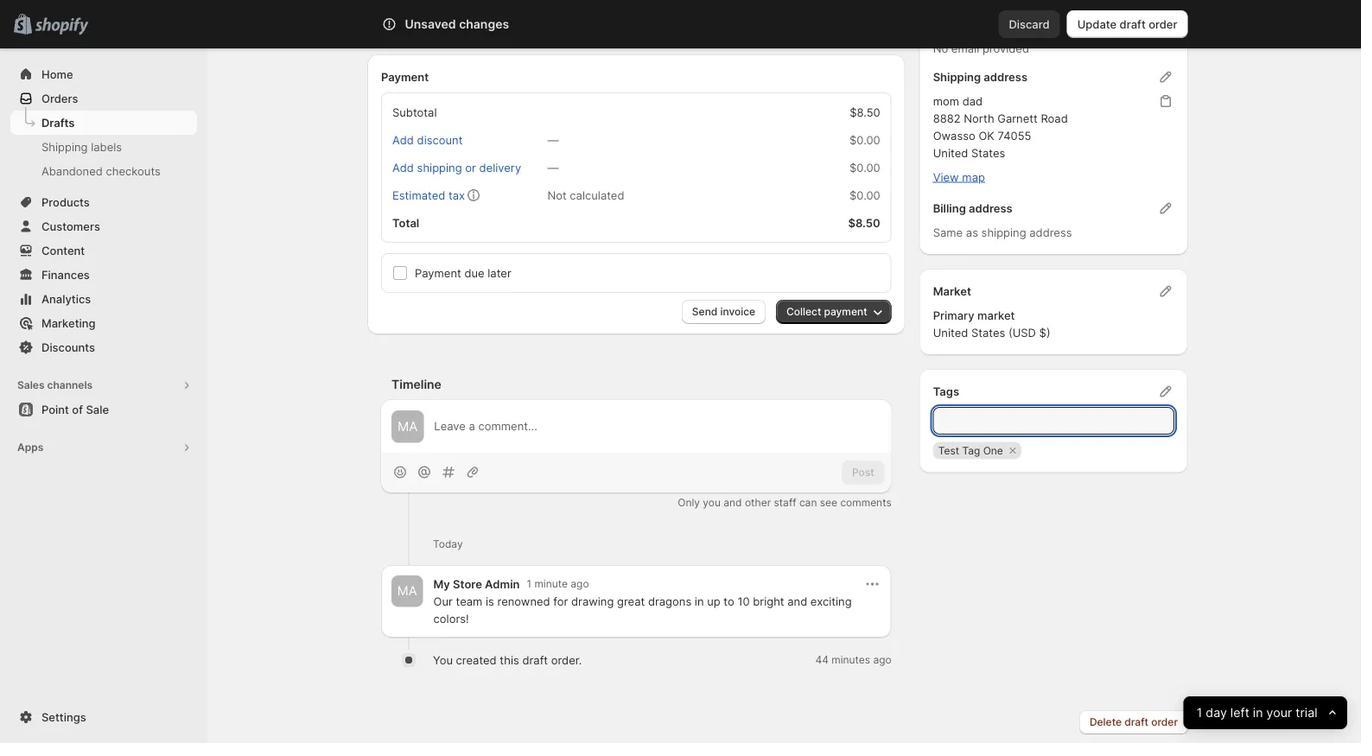 Task type: locate. For each thing, give the bounding box(es) containing it.
1 vertical spatial add
[[392, 161, 414, 175]]

ago up "drawing"
[[571, 578, 589, 591]]

shipping down drafts
[[41, 140, 88, 153]]

later
[[488, 267, 512, 280]]

0 horizontal spatial shipping
[[41, 140, 88, 153]]

draft right update
[[1120, 17, 1146, 31]]

shipping right 'as'
[[982, 226, 1027, 239]]

draft inside button
[[1120, 17, 1146, 31]]

in
[[695, 595, 704, 608], [1253, 706, 1264, 721]]

1 vertical spatial payment
[[415, 267, 461, 280]]

total
[[392, 217, 419, 230]]

is
[[486, 595, 494, 608]]

1 day left in your trial button
[[1184, 697, 1348, 730]]

sales channels
[[17, 379, 93, 392]]

$0.00 for add shipping or delivery
[[850, 161, 881, 175]]

order for delete draft order
[[1152, 716, 1178, 729]]

draft for delete
[[1125, 716, 1149, 729]]

payment
[[381, 70, 429, 84], [415, 267, 461, 280]]

1 vertical spatial draft
[[522, 654, 548, 667]]

and inside my store admin 1 minute ago our team is renowned for drawing great dragons in up to 10 bright and exciting colors!
[[788, 595, 808, 608]]

billing
[[933, 202, 966, 215]]

0 vertical spatial and
[[724, 497, 742, 509]]

you
[[703, 497, 721, 509]]

2 vertical spatial $0.00
[[850, 189, 881, 202]]

today
[[433, 538, 463, 551]]

ago right minutes
[[873, 654, 892, 667]]

address up the same as shipping address
[[969, 202, 1013, 215]]

channels
[[47, 379, 93, 392]]

0 vertical spatial shipping
[[933, 70, 981, 84]]

home link
[[10, 62, 197, 86]]

1 vertical spatial states
[[972, 326, 1006, 340]]

market
[[933, 285, 971, 298]]

2 vertical spatial $8.50
[[848, 217, 881, 230]]

1 vertical spatial $8.50
[[850, 106, 881, 119]]

1 vertical spatial order
[[1152, 716, 1178, 729]]

exciting
[[811, 595, 852, 608]]

1 horizontal spatial ago
[[873, 654, 892, 667]]

add up the estimated
[[392, 161, 414, 175]]

1 horizontal spatial in
[[1253, 706, 1264, 721]]

address down the provided
[[984, 70, 1028, 84]]

admin
[[485, 578, 520, 591]]

sales channels button
[[10, 373, 197, 398]]

united inside mom dad 8882 north garnett road owasso ok 74055 united states
[[933, 147, 968, 160]]

shipping address
[[933, 70, 1028, 84]]

2 avatar with initials m a image from the top
[[392, 576, 423, 608]]

customers
[[41, 220, 100, 233]]

0 vertical spatial $8.50
[[426, 12, 457, 25]]

estimated tax button
[[382, 184, 475, 208]]

created
[[456, 654, 497, 667]]

1 vertical spatial $0.00
[[850, 161, 881, 175]]

draft right the delete
[[1125, 716, 1149, 729]]

order inside "button"
[[1152, 716, 1178, 729]]

0 vertical spatial in
[[695, 595, 704, 608]]

1 vertical spatial shipping
[[982, 226, 1027, 239]]

payment for payment due later
[[415, 267, 461, 280]]

1 united from the top
[[933, 147, 968, 160]]

shipping for shipping labels
[[41, 140, 88, 153]]

and
[[724, 497, 742, 509], [788, 595, 808, 608]]

1 vertical spatial ago
[[873, 654, 892, 667]]

great
[[617, 595, 645, 608]]

shipping
[[417, 161, 462, 175], [982, 226, 1027, 239]]

shipping labels
[[41, 140, 122, 153]]

0 vertical spatial ago
[[571, 578, 589, 591]]

0 vertical spatial states
[[972, 147, 1006, 160]]

1 day left in your trial
[[1197, 706, 1318, 721]]

discard
[[1009, 17, 1050, 31]]

Leave a comment... text field
[[434, 419, 881, 436]]

1 up renowned
[[527, 578, 532, 591]]

0 horizontal spatial and
[[724, 497, 742, 509]]

1 avatar with initials m a image from the top
[[392, 411, 424, 443]]

payment for payment
[[381, 70, 429, 84]]

labels
[[91, 140, 122, 153]]

collect payment
[[787, 306, 868, 319]]

payment due later
[[415, 267, 512, 280]]

— for add discount
[[548, 134, 559, 147]]

draft for update
[[1120, 17, 1146, 31]]

1 add from the top
[[392, 134, 414, 147]]

1 vertical spatial address
[[969, 202, 1013, 215]]

1 vertical spatial avatar with initials m a image
[[392, 576, 423, 608]]

address for billing address
[[969, 202, 1013, 215]]

0 vertical spatial avatar with initials m a image
[[392, 411, 424, 443]]

mom
[[933, 95, 960, 108]]

my store admin 1 minute ago our team is renowned for drawing great dragons in up to 10 bright and exciting colors!
[[434, 578, 855, 626]]

$8.50 for subtotal
[[850, 106, 881, 119]]

1
[[527, 578, 532, 591], [1197, 706, 1203, 721]]

1 horizontal spatial 1
[[1197, 706, 1203, 721]]

$0.00
[[850, 134, 881, 147], [850, 161, 881, 175], [850, 189, 881, 202]]

in right left
[[1253, 706, 1264, 721]]

products
[[41, 195, 90, 209]]

1 vertical spatial shipping
[[41, 140, 88, 153]]

1 left "day"
[[1197, 706, 1203, 721]]

left
[[1231, 706, 1250, 721]]

2 united from the top
[[933, 326, 968, 340]]

0 vertical spatial shipping
[[417, 161, 462, 175]]

— for add shipping or delivery
[[548, 161, 559, 175]]

send invoice
[[692, 306, 756, 319]]

1 vertical spatial 1
[[1197, 706, 1203, 721]]

home
[[41, 67, 73, 81]]

you created this draft order.
[[433, 654, 582, 667]]

$8.50 button
[[416, 6, 467, 31]]

test tag one
[[938, 445, 1003, 457]]

order right update
[[1149, 17, 1178, 31]]

0 vertical spatial payment
[[381, 70, 429, 84]]

1 $0.00 from the top
[[850, 134, 881, 147]]

post
[[852, 467, 875, 479]]

update draft order
[[1078, 17, 1178, 31]]

2 states from the top
[[972, 326, 1006, 340]]

colors!
[[434, 612, 469, 626]]

$8.50 inside button
[[426, 12, 457, 25]]

address right 'as'
[[1030, 226, 1072, 239]]

orders
[[41, 92, 78, 105]]

2 — from the top
[[548, 161, 559, 175]]

shopify image
[[35, 18, 88, 35]]

0 vertical spatial draft
[[1120, 17, 1146, 31]]

discounts
[[41, 341, 95, 354]]

shipping
[[933, 70, 981, 84], [41, 140, 88, 153]]

update
[[1078, 17, 1117, 31]]

united down primary
[[933, 326, 968, 340]]

0 vertical spatial 1
[[527, 578, 532, 591]]

address
[[984, 70, 1028, 84], [969, 202, 1013, 215], [1030, 226, 1072, 239]]

united down owasso
[[933, 147, 968, 160]]

in inside my store admin 1 minute ago our team is renowned for drawing great dragons in up to 10 bright and exciting colors!
[[695, 595, 704, 608]]

1 states from the top
[[972, 147, 1006, 160]]

draft
[[1120, 17, 1146, 31], [522, 654, 548, 667], [1125, 716, 1149, 729]]

of
[[72, 403, 83, 416]]

$8.50 left mom
[[850, 106, 881, 119]]

billing address
[[933, 202, 1013, 215]]

estimated tax
[[392, 189, 465, 202]]

1 horizontal spatial shipping
[[933, 70, 981, 84]]

2 vertical spatial draft
[[1125, 716, 1149, 729]]

ago inside my store admin 1 minute ago our team is renowned for drawing great dragons in up to 10 bright and exciting colors!
[[571, 578, 589, 591]]

8882
[[933, 112, 961, 125]]

shipping down discount
[[417, 161, 462, 175]]

0 vertical spatial united
[[933, 147, 968, 160]]

payment left due
[[415, 267, 461, 280]]

0 horizontal spatial shipping
[[417, 161, 462, 175]]

add down subtotal
[[392, 134, 414, 147]]

avatar with initials m a image
[[392, 411, 424, 443], [392, 576, 423, 608]]

2 add from the top
[[392, 161, 414, 175]]

add
[[392, 134, 414, 147], [392, 161, 414, 175]]

primary
[[933, 309, 975, 322]]

$0.00 for add discount
[[850, 134, 881, 147]]

None text field
[[933, 408, 1175, 435]]

1 vertical spatial —
[[548, 161, 559, 175]]

order inside button
[[1149, 17, 1178, 31]]

0 vertical spatial —
[[548, 134, 559, 147]]

0 vertical spatial address
[[984, 70, 1028, 84]]

states down market
[[972, 326, 1006, 340]]

avatar with initials m a image left the my
[[392, 576, 423, 608]]

other
[[745, 497, 771, 509]]

1 horizontal spatial and
[[788, 595, 808, 608]]

avatar with initials m a image down 'timeline'
[[392, 411, 424, 443]]

payment up subtotal
[[381, 70, 429, 84]]

apps
[[17, 441, 43, 454]]

content
[[41, 244, 85, 257]]

1 vertical spatial and
[[788, 595, 808, 608]]

0 horizontal spatial 1
[[527, 578, 532, 591]]

0 horizontal spatial ago
[[571, 578, 589, 591]]

$8.50 left same
[[848, 217, 881, 230]]

1 vertical spatial united
[[933, 326, 968, 340]]

dad
[[963, 95, 983, 108]]

as
[[966, 226, 978, 239]]

$8.50 left changes
[[426, 12, 457, 25]]

draft right this at the bottom left of the page
[[522, 654, 548, 667]]

shipping up mom
[[933, 70, 981, 84]]

shipping inside button
[[417, 161, 462, 175]]

and right you
[[724, 497, 742, 509]]

0 horizontal spatial in
[[695, 595, 704, 608]]

1 horizontal spatial shipping
[[982, 226, 1027, 239]]

invoice
[[720, 306, 756, 319]]

order left "day"
[[1152, 716, 1178, 729]]

0 vertical spatial $0.00
[[850, 134, 881, 147]]

0 vertical spatial order
[[1149, 17, 1178, 31]]

0 vertical spatial add
[[392, 134, 414, 147]]

draft inside "button"
[[1125, 716, 1149, 729]]

1 vertical spatial in
[[1253, 706, 1264, 721]]

1 — from the top
[[548, 134, 559, 147]]

search button
[[424, 10, 925, 38]]

for
[[554, 595, 568, 608]]

one
[[983, 445, 1003, 457]]

calculated
[[570, 189, 625, 202]]

and right bright
[[788, 595, 808, 608]]

states down ok
[[972, 147, 1006, 160]]

discard button
[[999, 10, 1060, 38]]

or
[[465, 161, 476, 175]]

in left up
[[695, 595, 704, 608]]

information
[[980, 18, 1042, 31]]

2 $0.00 from the top
[[850, 161, 881, 175]]



Task type: describe. For each thing, give the bounding box(es) containing it.
staff
[[774, 497, 797, 509]]

tag
[[962, 445, 981, 457]]

map
[[962, 171, 985, 184]]

tax
[[449, 189, 465, 202]]

add shipping or delivery button
[[382, 156, 532, 180]]

74055
[[998, 129, 1032, 143]]

view
[[933, 171, 959, 184]]

trial
[[1296, 706, 1318, 721]]

update draft order button
[[1067, 10, 1188, 38]]

$8.50 for total
[[848, 217, 881, 230]]

1 inside dropdown button
[[1197, 706, 1203, 721]]

up
[[707, 595, 721, 608]]

owasso
[[933, 129, 976, 143]]

customers link
[[10, 214, 197, 239]]

estimated
[[392, 189, 445, 202]]

contact information
[[933, 18, 1042, 31]]

unsaved changes
[[405, 17, 509, 32]]

$)
[[1040, 326, 1051, 340]]

content link
[[10, 239, 197, 263]]

point of sale
[[41, 403, 109, 416]]

address for shipping address
[[984, 70, 1028, 84]]

ok
[[979, 129, 995, 143]]

road
[[1041, 112, 1068, 125]]

drawing
[[571, 595, 614, 608]]

point
[[41, 403, 69, 416]]

states inside primary market united states (usd $)
[[972, 326, 1006, 340]]

your
[[1267, 706, 1293, 721]]

shipping labels link
[[10, 135, 197, 159]]

mom dad 8882 north garnett road owasso ok 74055 united states
[[933, 95, 1068, 160]]

1 inside my store admin 1 minute ago our team is renowned for drawing great dragons in up to 10 bright and exciting colors!
[[527, 578, 532, 591]]

analytics link
[[10, 287, 197, 311]]

see
[[820, 497, 838, 509]]

not
[[548, 189, 567, 202]]

send invoice button
[[682, 300, 766, 325]]

delete
[[1090, 716, 1122, 729]]

provided
[[983, 42, 1030, 55]]

sales
[[17, 379, 45, 392]]

collect
[[787, 306, 822, 319]]

minute
[[535, 578, 568, 591]]

post button
[[842, 461, 885, 485]]

marketing
[[41, 316, 96, 330]]

add shipping or delivery
[[392, 161, 521, 175]]

only
[[678, 497, 700, 509]]

add for add shipping or delivery
[[392, 161, 414, 175]]

market
[[978, 309, 1015, 322]]

in inside dropdown button
[[1253, 706, 1264, 721]]

states inside mom dad 8882 north garnett road owasso ok 74055 united states
[[972, 147, 1006, 160]]

changes
[[459, 17, 509, 32]]

no email provided
[[933, 42, 1030, 55]]

collect payment button
[[776, 300, 892, 325]]

minutes
[[832, 654, 871, 667]]

search
[[452, 17, 489, 31]]

united inside primary market united states (usd $)
[[933, 326, 968, 340]]

2 vertical spatial address
[[1030, 226, 1072, 239]]

my
[[434, 578, 450, 591]]

contact
[[933, 18, 977, 31]]

10
[[738, 595, 750, 608]]

tags
[[933, 385, 960, 399]]

same
[[933, 226, 963, 239]]

view map link
[[933, 171, 985, 184]]

abandoned checkouts
[[41, 164, 161, 178]]

delivery
[[479, 161, 521, 175]]

day
[[1206, 706, 1228, 721]]

finances link
[[10, 263, 197, 287]]

this
[[500, 654, 519, 667]]

north
[[964, 112, 995, 125]]

delete draft order button
[[1080, 711, 1189, 735]]

marketing link
[[10, 311, 197, 335]]

abandoned checkouts link
[[10, 159, 197, 183]]

point of sale button
[[0, 398, 207, 422]]

send
[[692, 306, 718, 319]]

comments
[[841, 497, 892, 509]]

add for add discount
[[392, 134, 414, 147]]

orders link
[[10, 86, 197, 111]]

finances
[[41, 268, 90, 281]]

dragons
[[648, 595, 692, 608]]

point of sale link
[[10, 398, 197, 422]]

add discount
[[392, 134, 463, 147]]

shipping for shipping address
[[933, 70, 981, 84]]

order for update draft order
[[1149, 17, 1178, 31]]

3 $0.00 from the top
[[850, 189, 881, 202]]

due
[[465, 267, 485, 280]]

44 minutes ago
[[816, 654, 892, 667]]

discounts link
[[10, 335, 197, 360]]



Task type: vqa. For each thing, say whether or not it's contained in the screenshot.
the staff
yes



